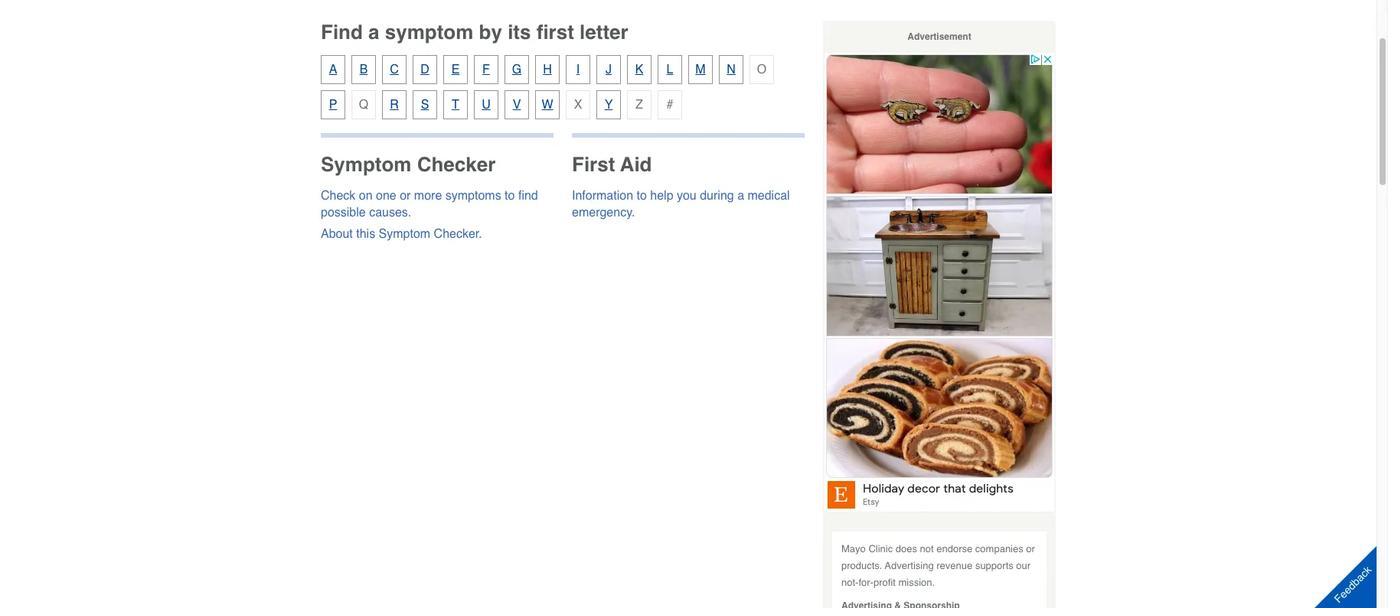 Task type: describe. For each thing, give the bounding box(es) containing it.
symptoms
[[445, 189, 501, 203]]

by
[[479, 21, 502, 44]]

first
[[572, 153, 615, 176]]

d link
[[413, 55, 437, 84]]

l link
[[658, 55, 682, 84]]

v link
[[505, 90, 529, 119]]

feedback button
[[1302, 534, 1388, 609]]

aid
[[620, 153, 652, 176]]

its
[[508, 21, 531, 44]]

mayo
[[842, 544, 866, 555]]

checker.
[[434, 227, 482, 241]]

p link
[[321, 90, 345, 119]]

find a symptom by its first letter
[[321, 21, 628, 44]]

m
[[696, 63, 706, 77]]

on
[[359, 189, 373, 203]]

symptom
[[385, 21, 474, 44]]

you
[[677, 189, 697, 203]]

one
[[376, 189, 396, 203]]

advertisement region
[[825, 53, 1054, 513]]

revenue
[[937, 561, 973, 572]]

about
[[321, 227, 353, 241]]

q
[[359, 98, 369, 112]]

i link
[[566, 55, 590, 84]]

e link
[[443, 55, 468, 84]]

possible
[[321, 206, 366, 220]]

symptom inside the check on one or more symptoms to find possible causes. about this symptom checker.
[[379, 227, 431, 241]]

i
[[576, 63, 580, 77]]

medical
[[748, 189, 790, 203]]

during
[[700, 189, 734, 203]]

r
[[390, 98, 399, 112]]

c
[[390, 63, 399, 77]]

information to help you during a medical emergency.
[[572, 189, 790, 220]]

d
[[421, 63, 429, 77]]

0 horizontal spatial a
[[368, 21, 379, 44]]

help
[[650, 189, 674, 203]]

t
[[452, 98, 459, 112]]

k link
[[627, 55, 652, 84]]

mayo clinic does not endorse companies or products. advertising revenue supports our not-for-profit mission.
[[842, 544, 1035, 589]]

companies
[[976, 544, 1024, 555]]

profit
[[874, 577, 896, 589]]

s link
[[413, 90, 437, 119]]

not-
[[842, 577, 859, 589]]

y
[[605, 98, 613, 112]]

letter
[[580, 21, 628, 44]]

u link
[[474, 90, 499, 119]]

m link
[[688, 55, 713, 84]]

v
[[513, 98, 521, 112]]

b link
[[351, 55, 376, 84]]

to inside the check on one or more symptoms to find possible causes. about this symptom checker.
[[505, 189, 515, 203]]

or inside the check on one or more symptoms to find possible causes. about this symptom checker.
[[400, 189, 411, 203]]

g
[[512, 63, 522, 77]]

0 vertical spatial symptom
[[321, 153, 412, 176]]

z
[[636, 98, 643, 112]]

advertising
[[885, 561, 934, 572]]

advertisement
[[908, 31, 972, 42]]

emergency.
[[572, 206, 635, 220]]



Task type: locate. For each thing, give the bounding box(es) containing it.
a link
[[321, 55, 345, 84]]

0 horizontal spatial to
[[505, 189, 515, 203]]

not
[[920, 544, 934, 555]]

to inside the information to help you during a medical emergency.
[[637, 189, 647, 203]]

g link
[[505, 55, 529, 84]]

check
[[321, 189, 356, 203]]

2 to from the left
[[637, 189, 647, 203]]

endorse
[[937, 544, 973, 555]]

1 to from the left
[[505, 189, 515, 203]]

check on one or more symptoms to find possible causes. about this symptom checker.
[[321, 189, 538, 241]]

information
[[572, 189, 633, 203]]

supports
[[976, 561, 1014, 572]]

w link
[[535, 90, 560, 119]]

or
[[400, 189, 411, 203], [1026, 544, 1035, 555]]

to left help
[[637, 189, 647, 203]]

w
[[542, 98, 553, 112]]

this
[[356, 227, 375, 241]]

or up our
[[1026, 544, 1035, 555]]

our
[[1016, 561, 1031, 572]]

#
[[667, 98, 673, 112]]

c link
[[382, 55, 407, 84]]

check on one or more symptoms to find possible causes. link
[[321, 189, 538, 220]]

e
[[452, 63, 460, 77]]

find
[[321, 21, 363, 44]]

a right 'during'
[[738, 189, 744, 203]]

1 horizontal spatial or
[[1026, 544, 1035, 555]]

0 horizontal spatial or
[[400, 189, 411, 203]]

n link
[[719, 55, 744, 84]]

clinic
[[869, 544, 893, 555]]

1 horizontal spatial to
[[637, 189, 647, 203]]

h link
[[535, 55, 560, 84]]

products.
[[842, 561, 883, 572]]

p
[[329, 98, 337, 112]]

h
[[543, 63, 552, 77]]

j
[[606, 63, 612, 77]]

first
[[537, 21, 574, 44]]

t link
[[443, 90, 468, 119]]

symptom checker
[[321, 153, 496, 176]]

l
[[667, 63, 673, 77]]

1 vertical spatial or
[[1026, 544, 1035, 555]]

main content containing find a symptom by its first letter
[[321, 21, 805, 280]]

b
[[360, 63, 368, 77]]

r link
[[382, 90, 407, 119]]

causes.
[[369, 206, 411, 220]]

a
[[368, 21, 379, 44], [738, 189, 744, 203]]

s
[[421, 98, 429, 112]]

n
[[727, 63, 736, 77]]

f link
[[474, 55, 499, 84]]

a right the find
[[368, 21, 379, 44]]

0 vertical spatial or
[[400, 189, 411, 203]]

feedback
[[1332, 564, 1374, 606]]

1 horizontal spatial a
[[738, 189, 744, 203]]

symptom up on
[[321, 153, 412, 176]]

or inside the mayo clinic does not endorse companies or products. advertising revenue supports our not-for-profit mission.
[[1026, 544, 1035, 555]]

to
[[505, 189, 515, 203], [637, 189, 647, 203]]

k
[[635, 63, 644, 77]]

or right one
[[400, 189, 411, 203]]

about this symptom checker. link
[[321, 227, 482, 241]]

y link
[[597, 90, 621, 119]]

more
[[414, 189, 442, 203]]

checker
[[417, 153, 496, 176]]

a inside the information to help you during a medical emergency.
[[738, 189, 744, 203]]

o
[[757, 63, 767, 77]]

main content
[[321, 21, 805, 280]]

1 vertical spatial a
[[738, 189, 744, 203]]

first aid
[[572, 153, 652, 176]]

1 vertical spatial symptom
[[379, 227, 431, 241]]

u
[[482, 98, 491, 112]]

to left find on the left top of the page
[[505, 189, 515, 203]]

mission.
[[899, 577, 935, 589]]

find
[[518, 189, 538, 203]]

symptom
[[321, 153, 412, 176], [379, 227, 431, 241]]

x
[[574, 98, 582, 112]]

symptom down 'causes.' on the left top
[[379, 227, 431, 241]]

j link
[[597, 55, 621, 84]]

f
[[483, 63, 490, 77]]

0 vertical spatial a
[[368, 21, 379, 44]]

for-
[[859, 577, 874, 589]]

does
[[896, 544, 917, 555]]

a
[[329, 63, 337, 77]]



Task type: vqa. For each thing, say whether or not it's contained in the screenshot.
Aid
yes



